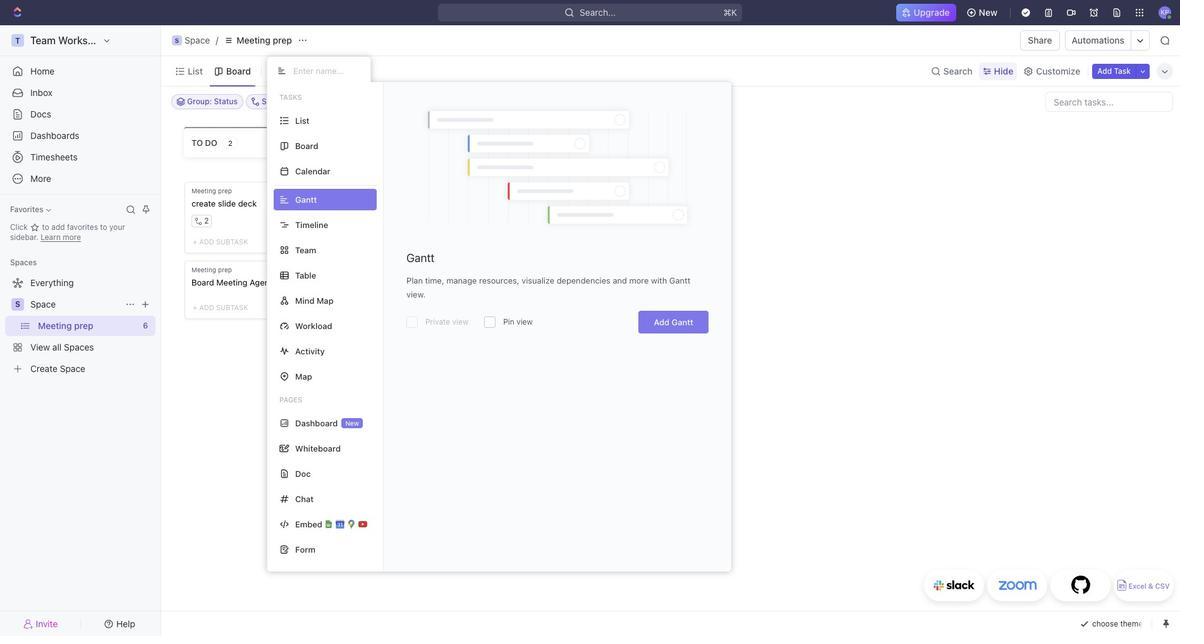 Task type: locate. For each thing, give the bounding box(es) containing it.
board down meeting prep link
[[226, 65, 251, 76]]

share
[[1028, 35, 1052, 46]]

map
[[317, 296, 334, 306], [295, 371, 312, 382]]

space, , element down "spaces" on the top
[[11, 298, 24, 311]]

search...
[[580, 7, 616, 18]]

1 vertical spatial new
[[345, 420, 359, 427]]

new right dashboard
[[345, 420, 359, 427]]

space, , element left / on the top left of the page
[[172, 35, 182, 46]]

prep
[[273, 35, 292, 46], [218, 187, 232, 195], [218, 266, 232, 273]]

new right upgrade
[[979, 7, 998, 18]]

view for private view
[[452, 317, 469, 327]]

0 vertical spatial +
[[579, 137, 584, 147]]

dependencies
[[557, 275, 611, 286]]

s inside s space /
[[175, 37, 179, 44]]

+ add subtask down 'meeting prep board meeting agenda'
[[193, 304, 248, 312]]

0 vertical spatial board
[[226, 65, 251, 76]]

0 horizontal spatial space, , element
[[11, 298, 24, 311]]

new
[[979, 7, 998, 18], [345, 420, 359, 427]]

1 horizontal spatial new
[[979, 7, 998, 18]]

0 vertical spatial more
[[63, 233, 81, 242]]

doc
[[295, 469, 311, 479]]

2 vertical spatial prep
[[218, 266, 232, 273]]

2 vertical spatial board
[[192, 277, 214, 287]]

2 + add subtask from the top
[[193, 304, 248, 312]]

workload
[[295, 321, 332, 331]]

0 horizontal spatial s
[[15, 300, 20, 309]]

0 vertical spatial s
[[175, 37, 179, 44]]

1 vertical spatial +
[[193, 237, 197, 246]]

map right mind
[[317, 296, 334, 306]]

do
[[205, 138, 217, 148]]

subtask down 'meeting prep board meeting agenda'
[[216, 304, 248, 312]]

more
[[63, 233, 81, 242], [629, 275, 649, 286]]

chat
[[295, 494, 314, 504]]

view
[[452, 317, 469, 327], [517, 317, 533, 327]]

1 horizontal spatial meeting prep
[[237, 35, 292, 46]]

1 horizontal spatial space, , element
[[172, 35, 182, 46]]

task
[[1114, 66, 1131, 76]]

dashboards link
[[5, 126, 156, 146]]

board up calendar
[[295, 141, 318, 151]]

view right private
[[452, 317, 469, 327]]

view right pin
[[517, 317, 533, 327]]

0 horizontal spatial space
[[30, 299, 56, 310]]

calendar
[[295, 166, 330, 176]]

1 horizontal spatial s
[[175, 37, 179, 44]]

2
[[228, 139, 233, 147], [204, 216, 209, 225]]

0 vertical spatial prep
[[273, 35, 292, 46]]

1 horizontal spatial view
[[517, 317, 533, 327]]

0 horizontal spatial board
[[192, 277, 214, 287]]

s down "spaces" on the top
[[15, 300, 20, 309]]

1 vertical spatial + add subtask
[[193, 304, 248, 312]]

2 view from the left
[[517, 317, 533, 327]]

s for s space /
[[175, 37, 179, 44]]

subtask up 'meeting prep board meeting agenda'
[[216, 237, 248, 246]]

board left agenda
[[192, 277, 214, 287]]

share button
[[1021, 30, 1060, 51]]

to left the do
[[192, 138, 203, 148]]

0 vertical spatial subtask
[[216, 237, 248, 246]]

list down s space /
[[188, 65, 203, 76]]

agenda
[[250, 277, 279, 287]]

0 vertical spatial new
[[979, 7, 998, 18]]

meeting prep up board link
[[237, 35, 292, 46]]

visualize
[[522, 275, 554, 286]]

meeting prep up create
[[192, 187, 232, 195]]

+ add subtask up 'meeting prep board meeting agenda'
[[193, 237, 248, 246]]

learn more link
[[41, 233, 81, 242]]

2 right the do
[[228, 139, 233, 147]]

to left your
[[100, 223, 107, 232]]

+ down 'meeting prep board meeting agenda'
[[193, 304, 197, 312]]

subtask
[[216, 237, 248, 246], [216, 304, 248, 312]]

1 vertical spatial gantt
[[669, 275, 691, 286]]

space, , element
[[172, 35, 182, 46], [11, 298, 24, 311]]

1 vertical spatial s
[[15, 300, 20, 309]]

meeting prep
[[237, 35, 292, 46], [192, 187, 232, 195]]

space left / on the top left of the page
[[185, 35, 210, 46]]

meeting prep board meeting agenda
[[192, 266, 279, 287]]

1 vertical spatial space
[[30, 299, 56, 310]]

form
[[295, 545, 315, 555]]

1 vertical spatial more
[[629, 275, 649, 286]]

automations button
[[1066, 31, 1131, 50]]

pages
[[279, 396, 302, 404]]

assignees
[[518, 97, 555, 106]]

1 vertical spatial subtask
[[216, 304, 248, 312]]

1 vertical spatial meeting prep
[[192, 187, 232, 195]]

more right and
[[629, 275, 649, 286]]

more down the favorites
[[63, 233, 81, 242]]

map down activity
[[295, 371, 312, 382]]

list
[[188, 65, 203, 76], [295, 115, 309, 125]]

search
[[944, 65, 973, 76]]

customize
[[1036, 65, 1081, 76]]

1 vertical spatial prep
[[218, 187, 232, 195]]

0 horizontal spatial map
[[295, 371, 312, 382]]

+ add subtask
[[193, 237, 248, 246], [193, 304, 248, 312]]

1 horizontal spatial map
[[317, 296, 334, 306]]

0 vertical spatial 2
[[228, 139, 233, 147]]

to do
[[192, 138, 217, 148]]

2 vertical spatial gantt
[[672, 317, 693, 327]]

to
[[192, 138, 203, 148], [42, 223, 49, 232], [100, 223, 107, 232]]

2 down create
[[204, 216, 209, 225]]

1 vertical spatial 2
[[204, 216, 209, 225]]

deck
[[238, 199, 257, 209]]

1 horizontal spatial 2
[[228, 139, 233, 147]]

add down create
[[199, 237, 214, 246]]

add task
[[1098, 66, 1131, 76]]

view for pin view
[[517, 317, 533, 327]]

more inside 'plan time, manage resources, visualize dependencies and more with gantt view.'
[[629, 275, 649, 286]]

1 + add subtask from the top
[[193, 237, 248, 246]]

1 vertical spatial space, , element
[[11, 298, 24, 311]]

0 horizontal spatial meeting prep
[[192, 187, 232, 195]]

space
[[185, 35, 210, 46], [30, 299, 56, 310]]

to for add
[[42, 223, 49, 232]]

2 horizontal spatial to
[[192, 138, 203, 148]]

complete
[[364, 138, 409, 148]]

0 vertical spatial space
[[185, 35, 210, 46]]

meeting
[[237, 35, 271, 46], [192, 187, 216, 195], [192, 266, 216, 273], [216, 277, 247, 287]]

0 horizontal spatial more
[[63, 233, 81, 242]]

gantt
[[406, 251, 435, 265], [669, 275, 691, 286], [672, 317, 693, 327]]

0 vertical spatial + add subtask
[[193, 237, 248, 246]]

pin
[[503, 317, 514, 327]]

inbox link
[[5, 83, 156, 103]]

+ down create
[[193, 237, 197, 246]]

0 horizontal spatial view
[[452, 317, 469, 327]]

hide
[[994, 65, 1014, 76]]

to up learn
[[42, 223, 49, 232]]

0 vertical spatial meeting prep
[[237, 35, 292, 46]]

add
[[1098, 66, 1112, 76], [586, 137, 604, 147], [199, 237, 214, 246], [199, 304, 214, 312], [654, 317, 670, 327]]

1 horizontal spatial more
[[629, 275, 649, 286]]

csv
[[1155, 583, 1170, 591]]

0 horizontal spatial to
[[42, 223, 49, 232]]

list down tasks
[[295, 115, 309, 125]]

team
[[295, 245, 316, 255]]

click
[[10, 223, 30, 232]]

add left task
[[1098, 66, 1112, 76]]

timesheets link
[[5, 147, 156, 168]]

time,
[[425, 275, 444, 286]]

invite user image
[[23, 619, 33, 630]]

docs link
[[5, 104, 156, 125]]

board
[[226, 65, 251, 76], [295, 141, 318, 151], [192, 277, 214, 287]]

s space /
[[175, 35, 218, 46]]

2 horizontal spatial board
[[295, 141, 318, 151]]

0 vertical spatial list
[[188, 65, 203, 76]]

s inside navigation
[[15, 300, 20, 309]]

+ left status
[[579, 137, 584, 147]]

space down "spaces" on the top
[[30, 299, 56, 310]]

1 view from the left
[[452, 317, 469, 327]]

0 vertical spatial space, , element
[[172, 35, 182, 46]]

and
[[613, 275, 627, 286]]

more inside sidebar navigation
[[63, 233, 81, 242]]

view.
[[406, 289, 426, 299]]

1 horizontal spatial list
[[295, 115, 309, 125]]

s for s
[[15, 300, 20, 309]]

s left / on the top left of the page
[[175, 37, 179, 44]]



Task type: describe. For each thing, give the bounding box(es) containing it.
new inside the new button
[[979, 7, 998, 18]]

meeting prep link
[[221, 33, 295, 48]]

Enter name... field
[[292, 65, 360, 76]]

table
[[295, 270, 316, 280]]

private
[[425, 317, 450, 327]]

assignees button
[[502, 94, 561, 109]]

⌘k
[[723, 7, 737, 18]]

0 vertical spatial gantt
[[406, 251, 435, 265]]

home link
[[5, 61, 156, 82]]

&
[[1148, 583, 1154, 591]]

create slide deck
[[192, 199, 257, 209]]

0 horizontal spatial list
[[188, 65, 203, 76]]

tasks
[[279, 93, 302, 101]]

plan
[[406, 275, 423, 286]]

excel
[[1129, 583, 1147, 591]]

+ add status
[[579, 137, 637, 147]]

private view
[[425, 317, 469, 327]]

mind map
[[295, 296, 334, 306]]

your
[[109, 223, 125, 232]]

home
[[30, 66, 55, 76]]

resources,
[[479, 275, 519, 286]]

slide
[[218, 199, 236, 209]]

timeline
[[295, 220, 328, 230]]

space link
[[30, 295, 120, 315]]

mind
[[295, 296, 315, 306]]

space inside sidebar navigation
[[30, 299, 56, 310]]

add gantt
[[654, 317, 693, 327]]

sidebar.
[[10, 233, 38, 242]]

customize button
[[1020, 62, 1084, 80]]

1 vertical spatial board
[[295, 141, 318, 151]]

docs
[[30, 109, 51, 119]]

excel & csv link
[[1114, 570, 1174, 602]]

1 vertical spatial list
[[295, 115, 309, 125]]

to for do
[[192, 138, 203, 148]]

upgrade
[[914, 7, 950, 18]]

prep inside 'meeting prep board meeting agenda'
[[218, 266, 232, 273]]

activity
[[295, 346, 325, 356]]

invite
[[36, 619, 58, 629]]

learn more
[[41, 233, 81, 242]]

learn
[[41, 233, 61, 242]]

embed
[[295, 519, 322, 529]]

0 vertical spatial map
[[317, 296, 334, 306]]

timesheets
[[30, 152, 78, 162]]

new button
[[961, 3, 1005, 23]]

1 horizontal spatial board
[[226, 65, 251, 76]]

upgrade link
[[896, 4, 956, 21]]

/
[[216, 35, 218, 46]]

2 vertical spatial +
[[193, 304, 197, 312]]

board inside 'meeting prep board meeting agenda'
[[192, 277, 214, 287]]

add down 'meeting prep board meeting agenda'
[[199, 304, 214, 312]]

invite button
[[5, 615, 76, 633]]

0 horizontal spatial new
[[345, 420, 359, 427]]

favorites
[[67, 223, 98, 232]]

to add favorites to your sidebar.
[[10, 223, 125, 242]]

list link
[[185, 62, 203, 80]]

favorites
[[10, 205, 43, 214]]

Search tasks... text field
[[1046, 92, 1173, 111]]

add inside add task button
[[1098, 66, 1112, 76]]

1 horizontal spatial space
[[185, 35, 210, 46]]

with
[[651, 275, 667, 286]]

dashboards
[[30, 130, 79, 141]]

add
[[51, 223, 65, 232]]

dashboard
[[295, 418, 338, 428]]

board link
[[224, 62, 251, 80]]

inbox
[[30, 87, 53, 98]]

plan time, manage resources, visualize dependencies and more with gantt view.
[[406, 275, 691, 299]]

add down with
[[654, 317, 670, 327]]

1 subtask from the top
[[216, 237, 248, 246]]

search button
[[927, 62, 977, 80]]

1 horizontal spatial to
[[100, 223, 107, 232]]

0 horizontal spatial 2
[[204, 216, 209, 225]]

favorites button
[[5, 202, 56, 217]]

status
[[606, 137, 637, 147]]

spaces
[[10, 258, 37, 267]]

2 subtask from the top
[[216, 304, 248, 312]]

space, , element inside sidebar navigation
[[11, 298, 24, 311]]

1 vertical spatial map
[[295, 371, 312, 382]]

excel & csv
[[1129, 583, 1170, 591]]

automations
[[1072, 35, 1125, 46]]

pin view
[[503, 317, 533, 327]]

add left status
[[586, 137, 604, 147]]

create
[[192, 199, 216, 209]]

whiteboard
[[295, 443, 341, 454]]

hide button
[[979, 62, 1017, 80]]

add task button
[[1093, 64, 1136, 79]]

sidebar navigation
[[0, 25, 161, 637]]

manage
[[447, 275, 477, 286]]

gantt inside 'plan time, manage resources, visualize dependencies and more with gantt view.'
[[669, 275, 691, 286]]



Task type: vqa. For each thing, say whether or not it's contained in the screenshot.
the bottommost Map
yes



